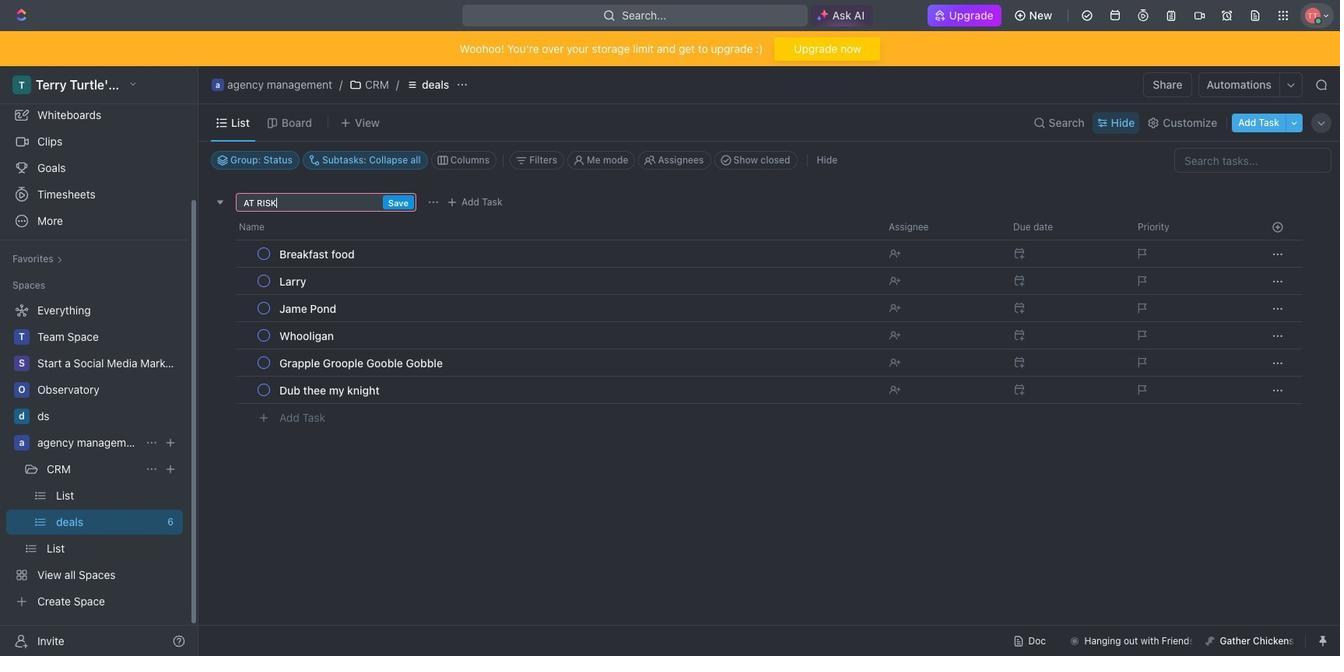 Task type: vqa. For each thing, say whether or not it's contained in the screenshot.
Start A Social Media Marketing Agency, , element
yes



Task type: describe. For each thing, give the bounding box(es) containing it.
0 vertical spatial agency management, , element
[[212, 79, 224, 91]]

team space, , element
[[14, 329, 30, 345]]

start a social media marketing agency, , element
[[14, 356, 30, 371]]

change status for breakfast food image
[[264, 250, 272, 258]]

1 vertical spatial agency management, , element
[[14, 435, 30, 451]]

sidebar navigation
[[0, 66, 202, 656]]

change status for dub thee my knight image
[[264, 386, 272, 394]]



Task type: locate. For each thing, give the bounding box(es) containing it.
tree
[[6, 298, 183, 614]]

change status for jame pond image
[[264, 304, 272, 312]]

observatory, , element
[[14, 382, 30, 398]]

drumstick bite image
[[1206, 636, 1215, 646]]

ds, , element
[[14, 409, 30, 424]]

terry turtle's workspace, , element
[[12, 75, 31, 94]]

agency management, , element
[[212, 79, 224, 91], [14, 435, 30, 451]]

tree inside sidebar navigation
[[6, 298, 183, 614]]

0 horizontal spatial agency management, , element
[[14, 435, 30, 451]]

STATUS NAME field
[[242, 194, 380, 211]]

change status for whooligan image
[[264, 332, 272, 339]]

change status for larry image
[[264, 277, 272, 285]]

1 horizontal spatial agency management, , element
[[212, 79, 224, 91]]

Search tasks... text field
[[1175, 149, 1331, 172]]

change status for grapple groople gooble gobble image
[[264, 359, 272, 367]]



